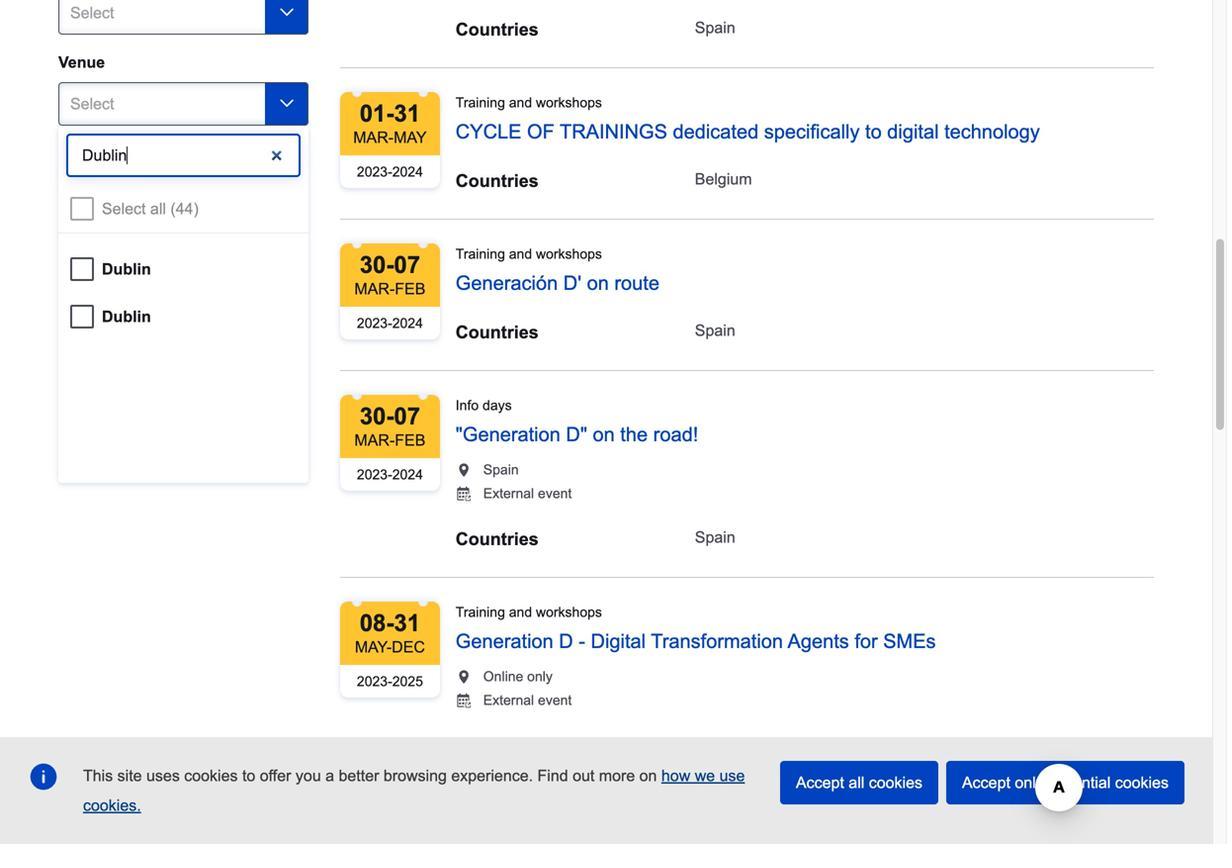 Task type: describe. For each thing, give the bounding box(es) containing it.
event for 07
[[538, 486, 572, 501]]

event for 31
[[538, 693, 572, 708]]

uses
[[146, 767, 180, 785]]

feb for generación d' on route
[[395, 280, 426, 298]]

2023-2025
[[357, 674, 423, 689]]

trainings
[[560, 121, 668, 142]]

d
[[559, 630, 574, 652]]

external for 08-31
[[484, 693, 534, 708]]

digital
[[888, 121, 940, 142]]

online for online only
[[484, 669, 524, 684]]

2024 for generación
[[393, 316, 423, 331]]

d'
[[564, 272, 582, 294]]

on for the
[[593, 423, 615, 445]]

better
[[339, 767, 379, 785]]

training for 01-31
[[456, 95, 505, 110]]

cookies.
[[83, 797, 141, 814]]

4 xs image from the top
[[456, 693, 472, 708]]

how we use cookies. link
[[83, 767, 745, 814]]

1 vertical spatial to
[[242, 767, 256, 785]]

-
[[579, 630, 586, 652]]

generation d - digital transformation agents for smes link
[[456, 630, 937, 652]]

training and workshops for 08-31
[[456, 604, 603, 620]]

find
[[538, 767, 569, 785]]

dedicated
[[673, 121, 759, 142]]

2023- for generation d - digital transformation agents for smes
[[357, 674, 393, 689]]

digital
[[591, 630, 646, 652]]

30-07 mar-feb for generación
[[355, 252, 426, 298]]

select
[[102, 200, 146, 218]]

use
[[720, 767, 745, 785]]

30- for generación d' on route
[[360, 252, 394, 278]]

08-31 may-dec
[[355, 610, 425, 656]]

info days
[[456, 398, 512, 413]]

info
[[456, 398, 479, 413]]

select all (44)
[[102, 200, 199, 218]]

2023- for cycle of trainings dedicated specifically to digital technology
[[357, 164, 393, 179]]

we
[[695, 767, 716, 785]]

mar- for "generation
[[355, 431, 395, 449]]

only for accept
[[1016, 774, 1045, 792]]

generation d - digital transformation agents for smes
[[456, 630, 937, 652]]

you
[[296, 767, 321, 785]]

and for 01-31
[[509, 95, 532, 110]]

08-
[[360, 610, 394, 636]]

technology
[[945, 121, 1041, 142]]

generation
[[456, 630, 554, 652]]

training and workshops for 01-31
[[456, 95, 603, 110]]

2 dublin from the top
[[102, 308, 151, 325]]

specifically
[[765, 121, 860, 142]]

essential
[[1049, 774, 1112, 792]]

12
[[78, 277, 94, 293]]

"generation d" on the road!
[[456, 423, 699, 445]]

cookies for accept
[[1116, 774, 1170, 792]]

browsing
[[384, 767, 447, 785]]

for
[[855, 630, 878, 652]]

offer
[[260, 767, 291, 785]]

type
[[112, 144, 145, 162]]

2023-2024 for generación d' on route
[[357, 316, 423, 331]]

2025
[[393, 674, 423, 689]]

01-31 mar-may
[[353, 100, 427, 146]]

and for 08-31
[[509, 604, 532, 620]]

of
[[527, 121, 555, 142]]

generación d' on route link
[[456, 272, 660, 294]]



Task type: locate. For each thing, give the bounding box(es) containing it.
only down generation
[[528, 669, 553, 684]]

1 dublin from the top
[[102, 260, 151, 278]]

transformation
[[651, 630, 784, 652]]

external event down "generation
[[484, 486, 572, 501]]

days
[[483, 398, 512, 413]]

how we use cookies.
[[83, 767, 745, 814]]

external event for 08-31
[[484, 693, 572, 708]]

online only
[[484, 669, 553, 684]]

3 and from the top
[[509, 604, 532, 620]]

3 workshops from the top
[[536, 604, 603, 620]]

external for 30-07
[[484, 486, 534, 501]]

accept for accept all cookies
[[796, 774, 845, 792]]

1 vertical spatial 31
[[394, 610, 421, 636]]

and up generation
[[509, 604, 532, 620]]

training and workshops
[[456, 95, 603, 110], [456, 246, 603, 262], [456, 604, 603, 620]]

cycle
[[456, 121, 522, 142]]

0 vertical spatial only
[[528, 669, 553, 684]]

07 for "generation d" on the road!
[[394, 403, 421, 429]]

event down online only
[[538, 693, 572, 708]]

event
[[538, 486, 572, 501], [538, 693, 572, 708]]

to left digital
[[866, 121, 882, 142]]

to left offer
[[242, 767, 256, 785]]

mar-
[[353, 129, 394, 146], [355, 280, 395, 298], [355, 431, 395, 449]]

external event
[[484, 486, 572, 501], [484, 693, 572, 708]]

0 vertical spatial feb
[[395, 280, 426, 298]]

accept all cookies link
[[781, 761, 939, 804]]

1 vertical spatial 30-07 mar-feb
[[355, 403, 426, 449]]

1 vertical spatial only
[[1016, 774, 1045, 792]]

this
[[83, 767, 113, 785]]

1 vertical spatial 07
[[394, 403, 421, 429]]

mar- for generación
[[355, 280, 395, 298]]

0 vertical spatial and
[[509, 95, 532, 110]]

training and workshops up generación
[[456, 246, 603, 262]]

generación d' on route
[[456, 272, 660, 294]]

cycle of trainings dedicated specifically to digital technology link
[[456, 121, 1041, 142]]

and for 30-07
[[509, 246, 532, 262]]

training up generation
[[456, 604, 505, 620]]

1 accept from the left
[[796, 774, 845, 792]]

xs image
[[456, 462, 472, 478], [456, 486, 472, 502], [456, 669, 472, 685], [456, 693, 472, 708]]

0 vertical spatial all
[[150, 200, 166, 218]]

3 2024 from the top
[[393, 467, 423, 482]]

30-07 mar-feb for "generation
[[355, 403, 426, 449]]

2 vertical spatial on
[[640, 767, 657, 785]]

3 2023- from the top
[[357, 467, 393, 482]]

0 vertical spatial online
[[58, 144, 108, 162]]

accept only essential cookies
[[963, 774, 1170, 792]]

workshops
[[536, 95, 603, 110], [536, 246, 603, 262], [536, 604, 603, 620]]

3 training from the top
[[456, 604, 505, 620]]

online down generation
[[484, 669, 524, 684]]

how
[[662, 767, 691, 785]]

1 vertical spatial select text field
[[58, 82, 309, 126]]

31 up may
[[394, 100, 421, 127]]

external
[[484, 486, 534, 501], [484, 693, 534, 708]]

dublin
[[102, 260, 151, 278], [102, 308, 151, 325]]

1 xs image from the top
[[456, 462, 472, 478]]

out
[[573, 767, 595, 785]]

spain
[[695, 19, 736, 36], [695, 321, 736, 339], [484, 462, 519, 477], [695, 528, 736, 546], [695, 735, 736, 753]]

workshops for 08-31
[[536, 604, 603, 620]]

agents
[[788, 630, 850, 652]]

2 2023-2024 from the top
[[357, 316, 423, 331]]

1 vertical spatial on
[[593, 423, 615, 445]]

2 xs image from the top
[[456, 486, 472, 502]]

3 2023-2024 from the top
[[357, 467, 423, 482]]

2 31 from the top
[[394, 610, 421, 636]]

07
[[394, 252, 421, 278], [394, 403, 421, 429]]

online for online type
[[58, 144, 108, 162]]

1 vertical spatial workshops
[[536, 246, 603, 262]]

3 training and workshops from the top
[[456, 604, 603, 620]]

2023- for "generation d" on the road!
[[357, 467, 393, 482]]

may-
[[355, 638, 392, 656]]

0 vertical spatial training
[[456, 95, 505, 110]]

dec
[[392, 638, 425, 656]]

31 up dec
[[394, 610, 421, 636]]

training up cycle
[[456, 95, 505, 110]]

2 external event from the top
[[484, 693, 572, 708]]

31 for 01-
[[394, 100, 421, 127]]

training for 08-31
[[456, 604, 505, 620]]

1 horizontal spatial accept
[[963, 774, 1011, 792]]

1 and from the top
[[509, 95, 532, 110]]

0 horizontal spatial cookies
[[184, 767, 238, 785]]

1 workshops from the top
[[536, 95, 603, 110]]

1 feb from the top
[[395, 280, 426, 298]]

2 training from the top
[[456, 246, 505, 262]]

1 vertical spatial external
[[484, 693, 534, 708]]

1 vertical spatial online
[[484, 669, 524, 684]]

31 inside 08-31 may-dec
[[394, 610, 421, 636]]

0 vertical spatial 2024
[[393, 164, 423, 179]]

on left how
[[640, 767, 657, 785]]

31 inside 01-31 mar-may
[[394, 100, 421, 127]]

road!
[[654, 423, 699, 445]]

workshops up d
[[536, 604, 603, 620]]

2 feb from the top
[[395, 431, 426, 449]]

0 horizontal spatial only
[[528, 669, 553, 684]]

1 vertical spatial and
[[509, 246, 532, 262]]

1
[[82, 186, 90, 202]]

2 horizontal spatial cookies
[[1116, 774, 1170, 792]]

2 external from the top
[[484, 693, 534, 708]]

2 vertical spatial workshops
[[536, 604, 603, 620]]

belgium
[[695, 170, 753, 188]]

0 horizontal spatial to
[[242, 767, 256, 785]]

0 vertical spatial mar-
[[353, 129, 394, 146]]

mar- for cycle
[[353, 129, 394, 146]]

feb for "generation d" on the road!
[[395, 431, 426, 449]]

2023-2024 for "generation d" on the road!
[[357, 467, 423, 482]]

on
[[587, 272, 609, 294], [593, 423, 615, 445], [640, 767, 657, 785]]

the
[[621, 423, 648, 445]]

accept left "essential"
[[963, 774, 1011, 792]]

2 vertical spatial and
[[509, 604, 532, 620]]

smes
[[884, 630, 937, 652]]

1 vertical spatial 30-
[[360, 403, 394, 429]]

1 07 from the top
[[394, 252, 421, 278]]

feb left "generation
[[395, 431, 426, 449]]

2 30- from the top
[[360, 403, 394, 429]]

countries
[[456, 19, 539, 39], [456, 171, 539, 191], [58, 235, 132, 253], [456, 322, 539, 342], [456, 529, 539, 549], [456, 736, 539, 756]]

"generation
[[456, 423, 561, 445]]

feb
[[395, 280, 426, 298], [395, 431, 426, 449]]

1 vertical spatial 2023-2024
[[357, 316, 423, 331]]

2 vertical spatial training
[[456, 604, 505, 620]]

a
[[326, 767, 335, 785]]

1 event from the top
[[538, 486, 572, 501]]

1 horizontal spatial online
[[484, 669, 524, 684]]

all for accept
[[849, 774, 865, 792]]

event down d"
[[538, 486, 572, 501]]

accept right use
[[796, 774, 845, 792]]

this site uses cookies to offer you a better browsing experience. find out more on
[[83, 767, 662, 785]]

workshops up the d'
[[536, 246, 603, 262]]

01-
[[360, 100, 394, 127]]

training up generación
[[456, 246, 505, 262]]

1 horizontal spatial only
[[1016, 774, 1045, 792]]

1 horizontal spatial to
[[866, 121, 882, 142]]

0 vertical spatial event
[[538, 486, 572, 501]]

d"
[[566, 423, 588, 445]]

2 workshops from the top
[[536, 246, 603, 262]]

accept all cookies
[[796, 774, 923, 792]]

on right d"
[[593, 423, 615, 445]]

training
[[456, 95, 505, 110], [456, 246, 505, 262], [456, 604, 505, 620]]

1 horizontal spatial all
[[849, 774, 865, 792]]

1 vertical spatial training and workshops
[[456, 246, 603, 262]]

external event down online only
[[484, 693, 572, 708]]

(44)
[[171, 200, 199, 218]]

on right the d'
[[587, 272, 609, 294]]

1 vertical spatial training
[[456, 246, 505, 262]]

workshops up of
[[536, 95, 603, 110]]

1 31 from the top
[[394, 100, 421, 127]]

only
[[528, 669, 553, 684], [1016, 774, 1045, 792]]

on for route
[[587, 272, 609, 294]]

site
[[117, 767, 142, 785]]

mar- inside 01-31 mar-may
[[353, 129, 394, 146]]

more
[[599, 767, 635, 785]]

training and workshops up generation
[[456, 604, 603, 620]]

0 vertical spatial 2023-2024
[[357, 164, 423, 179]]

4 2023- from the top
[[357, 674, 393, 689]]

workshops for 01-31
[[536, 95, 603, 110]]

2 and from the top
[[509, 246, 532, 262]]

accept
[[796, 774, 845, 792], [963, 774, 1011, 792]]

1 vertical spatial dublin
[[102, 308, 151, 325]]

2 30-07 mar-feb from the top
[[355, 403, 426, 449]]

0 horizontal spatial online
[[58, 144, 108, 162]]

and up generación
[[509, 246, 532, 262]]

2 select text field from the top
[[58, 82, 309, 126]]

0 vertical spatial to
[[866, 121, 882, 142]]

"generation d" on the road! link
[[456, 423, 699, 445]]

31
[[394, 100, 421, 127], [394, 610, 421, 636]]

2024 for cycle
[[393, 164, 423, 179]]

1 30-07 mar-feb from the top
[[355, 252, 426, 298]]

feb left generación
[[395, 280, 426, 298]]

external down online only
[[484, 693, 534, 708]]

online up 1
[[58, 144, 108, 162]]

cookies
[[184, 767, 238, 785], [870, 774, 923, 792], [1116, 774, 1170, 792]]

1 30- from the top
[[360, 252, 394, 278]]

1 vertical spatial mar-
[[355, 280, 395, 298]]

2023- for generación d' on route
[[357, 316, 393, 331]]

2023-2024
[[357, 164, 423, 179], [357, 316, 423, 331], [357, 467, 423, 482]]

0 vertical spatial workshops
[[536, 95, 603, 110]]

31 for 08-
[[394, 610, 421, 636]]

2 vertical spatial 2024
[[393, 467, 423, 482]]

1 external from the top
[[484, 486, 534, 501]]

accept for accept only essential cookies
[[963, 774, 1011, 792]]

Filter results search field
[[66, 133, 301, 177]]

accept only essential cookies link
[[947, 761, 1185, 804]]

venue
[[58, 53, 105, 71]]

3 xs image from the top
[[456, 669, 472, 685]]

online
[[58, 144, 108, 162], [484, 669, 524, 684]]

1 vertical spatial 2024
[[393, 316, 423, 331]]

all for select
[[150, 200, 166, 218]]

1 training and workshops from the top
[[456, 95, 603, 110]]

0 vertical spatial 30-
[[360, 252, 394, 278]]

generación
[[456, 272, 558, 294]]

1 training from the top
[[456, 95, 505, 110]]

may
[[394, 129, 427, 146]]

training for 30-07
[[456, 246, 505, 262]]

30- for "generation d" on the road!
[[360, 403, 394, 429]]

0 vertical spatial on
[[587, 272, 609, 294]]

2 2023- from the top
[[357, 316, 393, 331]]

0 vertical spatial 07
[[394, 252, 421, 278]]

cookies for this
[[184, 767, 238, 785]]

2023-2024 for cycle of trainings dedicated specifically to digital technology
[[357, 164, 423, 179]]

2023-
[[357, 164, 393, 179], [357, 316, 393, 331], [357, 467, 393, 482], [357, 674, 393, 689]]

0 vertical spatial dublin
[[102, 260, 151, 278]]

1 vertical spatial event
[[538, 693, 572, 708]]

online type
[[58, 144, 145, 162]]

1 2023-2024 from the top
[[357, 164, 423, 179]]

route
[[615, 272, 660, 294]]

1 2024 from the top
[[393, 164, 423, 179]]

1 select text field from the top
[[58, 0, 309, 35]]

2 accept from the left
[[963, 774, 1011, 792]]

2024
[[393, 164, 423, 179], [393, 316, 423, 331], [393, 467, 423, 482]]

2 vertical spatial 2023-2024
[[357, 467, 423, 482]]

experience.
[[452, 767, 533, 785]]

0 horizontal spatial accept
[[796, 774, 845, 792]]

1 2023- from the top
[[357, 164, 393, 179]]

and up of
[[509, 95, 532, 110]]

2 2024 from the top
[[393, 316, 423, 331]]

to
[[866, 121, 882, 142], [242, 767, 256, 785]]

2 vertical spatial mar-
[[355, 431, 395, 449]]

2 event from the top
[[538, 693, 572, 708]]

2024 for "generation
[[393, 467, 423, 482]]

0 horizontal spatial all
[[150, 200, 166, 218]]

external event for 30-07
[[484, 486, 572, 501]]

2 training and workshops from the top
[[456, 246, 603, 262]]

1 vertical spatial all
[[849, 774, 865, 792]]

and
[[509, 95, 532, 110], [509, 246, 532, 262], [509, 604, 532, 620]]

30-07 mar-feb
[[355, 252, 426, 298], [355, 403, 426, 449]]

only for online
[[528, 669, 553, 684]]

cycle of trainings dedicated specifically to digital technology
[[456, 121, 1041, 142]]

0 vertical spatial external event
[[484, 486, 572, 501]]

only left "essential"
[[1016, 774, 1045, 792]]

1 vertical spatial external event
[[484, 693, 572, 708]]

07 for generación d' on route
[[394, 252, 421, 278]]

0 vertical spatial select text field
[[58, 0, 309, 35]]

30-
[[360, 252, 394, 278], [360, 403, 394, 429]]

0 vertical spatial external
[[484, 486, 534, 501]]

1 vertical spatial feb
[[395, 431, 426, 449]]

Select text field
[[58, 0, 309, 35], [58, 82, 309, 126]]

2 07 from the top
[[394, 403, 421, 429]]

training and workshops up of
[[456, 95, 603, 110]]

2 vertical spatial training and workshops
[[456, 604, 603, 620]]

1 external event from the top
[[484, 486, 572, 501]]

workshops for 30-07
[[536, 246, 603, 262]]

0 vertical spatial 31
[[394, 100, 421, 127]]

all
[[150, 200, 166, 218], [849, 774, 865, 792]]

training and workshops for 30-07
[[456, 246, 603, 262]]

1 horizontal spatial cookies
[[870, 774, 923, 792]]

external down "generation
[[484, 486, 534, 501]]

0 vertical spatial training and workshops
[[456, 95, 603, 110]]

0 vertical spatial 30-07 mar-feb
[[355, 252, 426, 298]]



Task type: vqa. For each thing, say whether or not it's contained in the screenshot.
LABOUR
no



